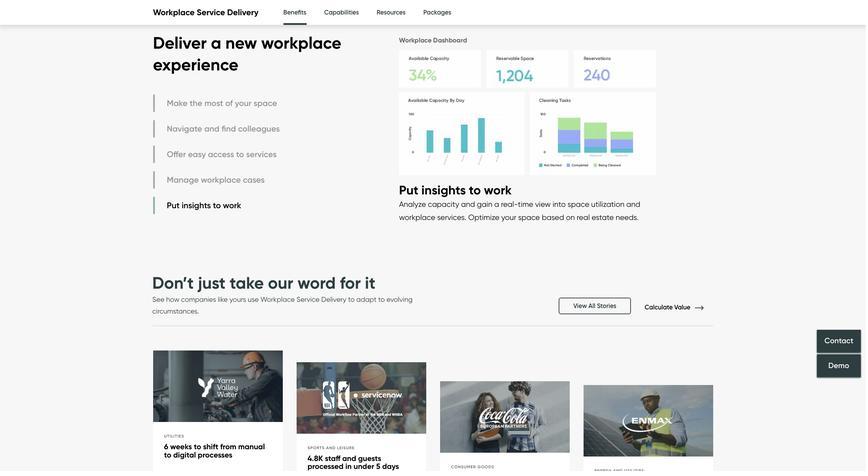 Task type: locate. For each thing, give the bounding box(es) containing it.
0 horizontal spatial your
[[235, 98, 251, 108]]

packages link
[[423, 0, 451, 25]]

work inside put insights to work analyze capacity and gain a real-time view into space utilization and workplace services. optimize your space based on real estate needs.
[[484, 182, 512, 198]]

navigate
[[167, 124, 202, 134]]

needs.
[[616, 213, 639, 222]]

0 horizontal spatial put
[[167, 201, 180, 211]]

make the most of your space link
[[153, 95, 282, 112]]

yours
[[229, 296, 246, 304]]

1 vertical spatial your
[[501, 213, 516, 222]]

manual
[[238, 443, 265, 452]]

a left new
[[211, 33, 221, 53]]

capabilities
[[324, 9, 359, 16]]

a right gain
[[494, 200, 499, 209]]

0 vertical spatial insights
[[421, 182, 466, 198]]

for
[[340, 273, 361, 294]]

it
[[365, 273, 375, 294]]

0 vertical spatial workplace
[[153, 7, 195, 17]]

space down 'time' at the top right
[[518, 213, 540, 222]]

0 horizontal spatial insights
[[182, 201, 211, 211]]

calculate
[[645, 304, 673, 312]]

0 horizontal spatial work
[[223, 201, 241, 211]]

see
[[152, 296, 164, 304]]

easy
[[188, 149, 206, 159]]

to left shift
[[194, 443, 201, 452]]

and left find
[[204, 124, 219, 134]]

digital
[[173, 451, 196, 460]]

view all stories link
[[559, 298, 631, 315]]

real
[[577, 213, 590, 222]]

space up real on the top of page
[[568, 200, 589, 209]]

guests
[[358, 454, 381, 463]]

the
[[190, 98, 202, 108]]

1 horizontal spatial insights
[[421, 182, 466, 198]]

to down manage workplace cases link
[[213, 201, 221, 211]]

2 horizontal spatial workplace
[[399, 213, 435, 222]]

and inside 4.8k staff and guests processed in under 5 days
[[342, 454, 356, 463]]

workplace down our
[[260, 296, 295, 304]]

workplace down analyze
[[399, 213, 435, 222]]

evolving
[[387, 296, 413, 304]]

real-
[[501, 200, 518, 209]]

put insights to work
[[167, 201, 241, 211]]

0 vertical spatial put
[[399, 182, 418, 198]]

manage workplace cases
[[167, 175, 265, 185]]

work for put insights to work analyze capacity and gain a real-time view into space utilization and workplace services. optimize your space based on real estate needs.
[[484, 182, 512, 198]]

benefits
[[283, 9, 306, 16]]

to inside put insights to work analyze capacity and gain a real-time view into space utilization and workplace services. optimize your space based on real estate needs.
[[469, 182, 481, 198]]

workplace up deliver at the left top of the page
[[153, 7, 195, 17]]

put for put insights to work analyze capacity and gain a real-time view into space utilization and workplace services. optimize your space based on real estate needs.
[[399, 182, 418, 198]]

0 horizontal spatial a
[[211, 33, 221, 53]]

delivering a unified experience at yarra valley water image
[[153, 351, 283, 424]]

0 horizontal spatial space
[[254, 98, 277, 108]]

0 horizontal spatial service
[[197, 7, 225, 17]]

gain
[[477, 200, 492, 209]]

analyze
[[399, 200, 426, 209]]

0 vertical spatial work
[[484, 182, 512, 198]]

a
[[211, 33, 221, 53], [494, 200, 499, 209]]

navigate and find colleagues
[[167, 124, 280, 134]]

deliver
[[153, 33, 207, 53]]

1 horizontal spatial a
[[494, 200, 499, 209]]

work down manage workplace cases link
[[223, 201, 241, 211]]

put insights to work analyze capacity and gain a real-time view into space utilization and workplace services. optimize your space based on real estate needs.
[[399, 182, 640, 222]]

put down manage
[[167, 201, 180, 211]]

how
[[166, 296, 179, 304]]

to
[[236, 149, 244, 159], [469, 182, 481, 198], [213, 201, 221, 211], [348, 296, 355, 304], [378, 296, 385, 304], [194, 443, 201, 452], [164, 451, 171, 460]]

1 vertical spatial service
[[297, 296, 320, 304]]

workplace down access
[[201, 175, 241, 185]]

2 vertical spatial workplace
[[399, 213, 435, 222]]

services
[[246, 149, 277, 159]]

most
[[204, 98, 223, 108]]

your
[[235, 98, 251, 108], [501, 213, 516, 222]]

1 horizontal spatial delivery
[[321, 296, 346, 304]]

1 vertical spatial put
[[167, 201, 180, 211]]

1 horizontal spatial put
[[399, 182, 418, 198]]

1 vertical spatial workplace
[[260, 296, 295, 304]]

our
[[268, 273, 293, 294]]

to up gain
[[469, 182, 481, 198]]

2022 nba all-star fans celebrate safely with wsd image
[[296, 363, 426, 435]]

your right of
[[235, 98, 251, 108]]

work inside put insights to work link
[[223, 201, 241, 211]]

put inside put insights to work analyze capacity and gain a real-time view into space utilization and workplace services. optimize your space based on real estate needs.
[[399, 182, 418, 198]]

based
[[542, 213, 564, 222]]

service
[[197, 7, 225, 17], [297, 296, 320, 304]]

1 horizontal spatial space
[[518, 213, 540, 222]]

dashboard view of maintenance, meeting space, and more image
[[399, 24, 656, 182]]

1 vertical spatial delivery
[[321, 296, 346, 304]]

space up the colleagues
[[254, 98, 277, 108]]

0 horizontal spatial workplace
[[201, 175, 241, 185]]

insights down manage
[[182, 201, 211, 211]]

1 horizontal spatial work
[[484, 182, 512, 198]]

utilization
[[591, 200, 624, 209]]

1 horizontal spatial service
[[297, 296, 320, 304]]

1 vertical spatial a
[[494, 200, 499, 209]]

experience
[[153, 54, 238, 75]]

delivery inside 'don't just take our word for it see how companies like yours use workplace service delivery to adapt to evolving circumstances.'
[[321, 296, 346, 304]]

and right staff
[[342, 454, 356, 463]]

1 vertical spatial insights
[[182, 201, 211, 211]]

insights for put insights to work
[[182, 201, 211, 211]]

put up analyze
[[399, 182, 418, 198]]

contact link
[[817, 330, 861, 353]]

delivery
[[227, 7, 258, 17], [321, 296, 346, 304]]

a inside put insights to work analyze capacity and gain a real-time view into space utilization and workplace services. optimize your space based on real estate needs.
[[494, 200, 499, 209]]

2 vertical spatial space
[[518, 213, 540, 222]]

capacity
[[428, 200, 459, 209]]

calculate value
[[645, 304, 692, 312]]

workplace down benefits link on the top of the page
[[261, 33, 341, 53]]

and
[[204, 124, 219, 134], [461, 200, 475, 209], [626, 200, 640, 209], [342, 454, 356, 463]]

and left gain
[[461, 200, 475, 209]]

work up real-
[[484, 182, 512, 198]]

insights
[[421, 182, 466, 198], [182, 201, 211, 211]]

resources link
[[377, 0, 406, 25]]

1 horizontal spatial workplace
[[261, 33, 341, 53]]

insights inside put insights to work analyze capacity and gain a real-time view into space utilization and workplace services. optimize your space based on real estate needs.
[[421, 182, 466, 198]]

your down real-
[[501, 213, 516, 222]]

0 horizontal spatial delivery
[[227, 7, 258, 17]]

work for put insights to work
[[223, 201, 241, 211]]

put
[[399, 182, 418, 198], [167, 201, 180, 211]]

1 horizontal spatial workplace
[[260, 296, 295, 304]]

1 horizontal spatial your
[[501, 213, 516, 222]]

space
[[254, 98, 277, 108], [568, 200, 589, 209], [518, 213, 540, 222]]

delivery down for in the left bottom of the page
[[321, 296, 346, 304]]

4.8k
[[308, 454, 323, 463]]

delivery up new
[[227, 7, 258, 17]]

0 vertical spatial a
[[211, 33, 221, 53]]

adapt
[[356, 296, 377, 304]]

0 vertical spatial workplace
[[261, 33, 341, 53]]

insights up capacity
[[421, 182, 466, 198]]

workplace
[[261, 33, 341, 53], [201, 175, 241, 185], [399, 213, 435, 222]]

your inside put insights to work analyze capacity and gain a real-time view into space utilization and workplace services. optimize your space based on real estate needs.
[[501, 213, 516, 222]]

use
[[248, 296, 259, 304]]

workplace
[[153, 7, 195, 17], [260, 296, 295, 304]]

contact
[[824, 337, 853, 346]]

time
[[518, 200, 533, 209]]

1 vertical spatial work
[[223, 201, 241, 211]]

weeks
[[170, 443, 192, 452]]

1 vertical spatial space
[[568, 200, 589, 209]]



Task type: describe. For each thing, give the bounding box(es) containing it.
put for put insights to work
[[167, 201, 180, 211]]

find
[[222, 124, 236, 134]]

make the most of your space
[[167, 98, 277, 108]]

6 weeks to shift from manual to digital processes
[[164, 443, 265, 460]]

enmax accelerates digital transformation during covid-19 image
[[583, 386, 713, 459]]

don't just take our word for it see how companies like yours use workplace service delivery to adapt to evolving circumstances.
[[152, 273, 413, 316]]

to left the adapt
[[348, 296, 355, 304]]

days
[[382, 462, 399, 472]]

staff
[[325, 454, 340, 463]]

shift
[[203, 443, 218, 452]]

capabilities link
[[324, 0, 359, 25]]

5
[[376, 462, 380, 472]]

packages
[[423, 9, 451, 16]]

take
[[230, 273, 264, 294]]

demo link
[[817, 355, 861, 377]]

manage workplace cases link
[[153, 171, 282, 189]]

put insights to work link
[[153, 197, 282, 214]]

optimize
[[468, 213, 499, 222]]

manage
[[167, 175, 199, 185]]

don't
[[152, 273, 194, 294]]

of
[[225, 98, 233, 108]]

processed
[[308, 462, 344, 472]]

demo
[[828, 361, 849, 371]]

new
[[225, 33, 257, 53]]

workplace inside deliver a new workplace experience
[[261, 33, 341, 53]]

circumstances.
[[152, 307, 199, 316]]

insights for put insights to work analyze capacity and gain a real-time view into space utilization and workplace services. optimize your space based on real estate needs.
[[421, 182, 466, 198]]

view
[[573, 303, 587, 310]]

to left digital on the bottom left
[[164, 451, 171, 460]]

word
[[297, 273, 336, 294]]

make
[[167, 98, 188, 108]]

navigate and find colleagues link
[[153, 120, 282, 138]]

value
[[674, 304, 690, 312]]

into
[[553, 200, 566, 209]]

workplace inside 'don't just take our word for it see how companies like yours use workplace service delivery to adapt to evolving circumstances.'
[[260, 296, 295, 304]]

on
[[566, 213, 575, 222]]

view
[[535, 200, 551, 209]]

access
[[208, 149, 234, 159]]

2 horizontal spatial space
[[568, 200, 589, 209]]

processes
[[198, 451, 232, 460]]

services.
[[437, 213, 466, 222]]

to right access
[[236, 149, 244, 159]]

0 vertical spatial service
[[197, 7, 225, 17]]

0 vertical spatial delivery
[[227, 7, 258, 17]]

like
[[218, 296, 228, 304]]

offer easy access to services link
[[153, 146, 282, 163]]

offer easy access to services
[[167, 149, 277, 159]]

from
[[220, 443, 236, 452]]

stories
[[597, 303, 616, 310]]

calculate value link
[[645, 304, 714, 312]]

deliver a new workplace experience
[[153, 33, 341, 75]]

1 vertical spatial workplace
[[201, 175, 241, 185]]

in
[[345, 462, 352, 472]]

0 horizontal spatial workplace
[[153, 7, 195, 17]]

service inside 'don't just take our word for it see how companies like yours use workplace service delivery to adapt to evolving circumstances.'
[[297, 296, 320, 304]]

under
[[354, 462, 374, 472]]

to right the adapt
[[378, 296, 385, 304]]

companies
[[181, 296, 216, 304]]

workplace service delivery
[[153, 7, 258, 17]]

offer
[[167, 149, 186, 159]]

colleagues
[[238, 124, 280, 134]]

0 vertical spatial your
[[235, 98, 251, 108]]

a inside deliver a new workplace experience
[[211, 33, 221, 53]]

resources
[[377, 9, 406, 16]]

workplace inside put insights to work analyze capacity and gain a real-time view into space utilization and workplace services. optimize your space based on real estate needs.
[[399, 213, 435, 222]]

cases
[[243, 175, 265, 185]]

6
[[164, 443, 168, 452]]

benefits link
[[283, 0, 306, 27]]

estate
[[592, 213, 614, 222]]

and up needs.
[[626, 200, 640, 209]]

ccep facilitates a safe, careful return to work image
[[440, 382, 570, 454]]

just
[[198, 273, 226, 294]]

all
[[588, 303, 595, 310]]

4.8k staff and guests processed in under 5 days
[[308, 454, 399, 472]]

0 vertical spatial space
[[254, 98, 277, 108]]

view all stories
[[573, 303, 616, 310]]



Task type: vqa. For each thing, say whether or not it's contained in the screenshot.
workflow
no



